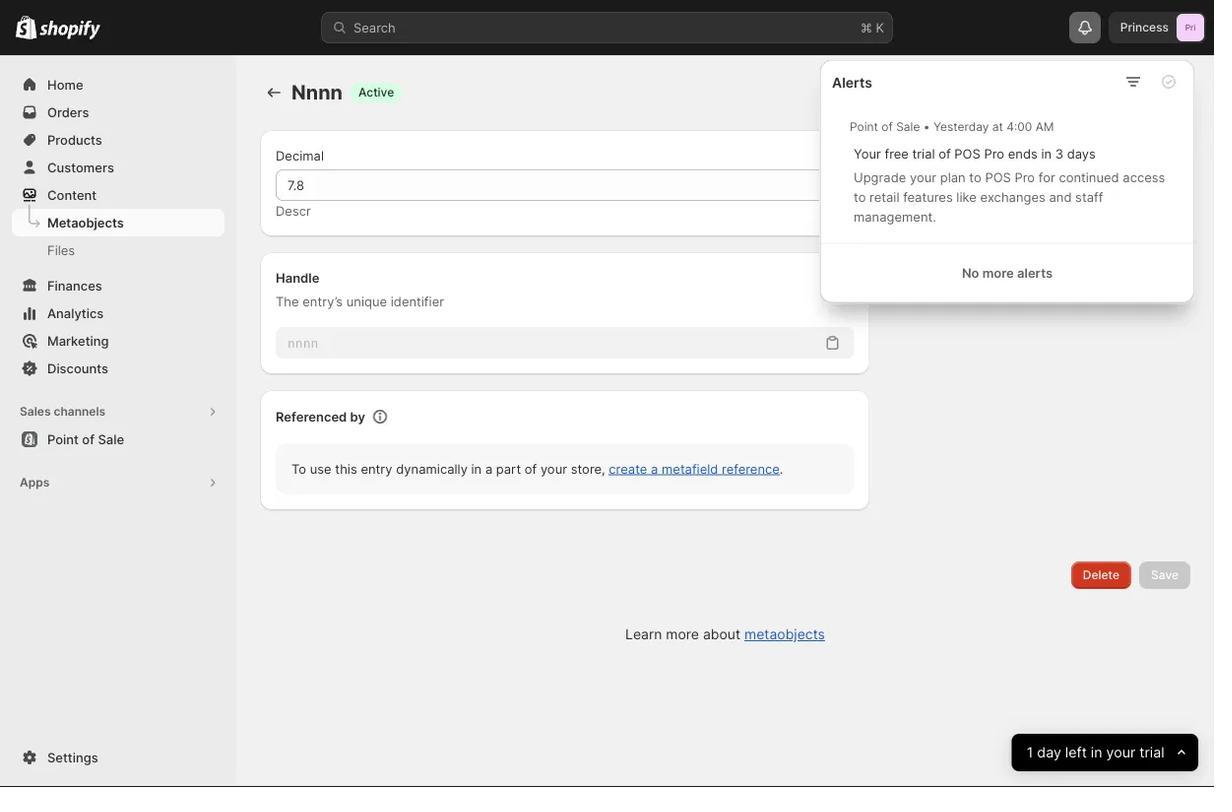 Task type: vqa. For each thing, say whether or not it's contained in the screenshot.
the Search countries "TEXT FIELD"
no



Task type: describe. For each thing, give the bounding box(es) containing it.
point of sale
[[47, 432, 124, 447]]

continued
[[1060, 170, 1120, 185]]

channels
[[54, 404, 106, 419]]

1 vertical spatial in
[[472, 461, 482, 476]]

customers
[[47, 160, 114, 175]]

⌘ k
[[861, 20, 885, 35]]

to
[[292, 461, 307, 476]]

and
[[1050, 190, 1072, 205]]

customers link
[[12, 154, 225, 181]]

localize link
[[1121, 79, 1191, 106]]

more for learn
[[666, 626, 700, 643]]

sales channels button
[[12, 398, 225, 426]]

localize
[[1133, 85, 1179, 100]]

about
[[703, 626, 741, 643]]

content
[[47, 187, 97, 202]]

marketing link
[[12, 327, 225, 355]]

identifier
[[391, 294, 444, 309]]

.
[[780, 461, 784, 476]]

analytics link
[[12, 300, 225, 327]]

apps
[[20, 475, 50, 490]]

staff
[[1076, 190, 1104, 205]]

shopify image
[[40, 20, 101, 40]]

point of sale • yesterday at 4:00 am
[[850, 119, 1055, 134]]

2 a from the left
[[651, 461, 659, 476]]

metaobjects
[[47, 215, 124, 230]]

handle
[[276, 270, 320, 285]]

shopify image
[[16, 15, 37, 39]]

trial inside your free trial of pos pro ends in 3 days upgrade your plan to pos pro for continued access to retail features like exchanges and staff management.
[[913, 146, 936, 162]]

of up free
[[882, 119, 893, 134]]

this
[[335, 461, 357, 476]]

alerts
[[1018, 266, 1053, 281]]

1 vertical spatial pos
[[986, 170, 1012, 185]]

in inside your free trial of pos pro ends in 3 days upgrade your plan to pos pro for continued access to retail features like exchanges and staff management.
[[1042, 146, 1052, 162]]

files
[[47, 242, 75, 258]]

your inside dropdown button
[[1107, 744, 1137, 761]]

referenced by
[[276, 409, 366, 424]]

products
[[47, 132, 102, 147]]

k
[[876, 20, 885, 35]]

delete
[[1084, 568, 1120, 582]]

access
[[1124, 170, 1166, 185]]

orders link
[[12, 99, 225, 126]]

finances link
[[12, 272, 225, 300]]

view definition link
[[1074, 142, 1187, 169]]

yesterday
[[934, 119, 990, 134]]

delete button
[[1072, 562, 1132, 589]]

nnnn
[[292, 80, 343, 104]]

ends
[[1009, 146, 1038, 162]]

learn more about metaobjects
[[626, 626, 826, 643]]

decimal
[[276, 148, 324, 163]]

store,
[[571, 461, 606, 476]]

analytics
[[47, 305, 104, 321]]

upgrade
[[854, 170, 907, 185]]

day
[[1038, 744, 1062, 761]]

home link
[[12, 71, 225, 99]]

view definition
[[1086, 148, 1175, 163]]

1 vertical spatial to
[[854, 190, 866, 205]]

point for point of sale • yesterday at 4:00 am
[[850, 119, 879, 134]]

0 vertical spatial to
[[970, 170, 982, 185]]

save
[[1152, 568, 1179, 582]]

0 horizontal spatial your
[[541, 461, 568, 476]]

0 horizontal spatial pos
[[955, 146, 981, 162]]

3
[[1056, 146, 1064, 162]]

at
[[993, 119, 1004, 134]]

entry
[[361, 461, 393, 476]]

status
[[902, 215, 942, 230]]

discounts link
[[12, 355, 225, 382]]

the
[[276, 294, 299, 309]]

settings
[[47, 750, 98, 765]]

by
[[350, 409, 366, 424]]

discounts
[[47, 361, 108, 376]]

fabric
[[902, 148, 941, 163]]

metaobjects
[[745, 626, 826, 643]]

1 day left in your trial
[[1028, 744, 1165, 761]]

•
[[924, 119, 931, 134]]

files link
[[12, 236, 225, 264]]

point of sale link
[[12, 426, 225, 453]]

point for point of sale
[[47, 432, 79, 447]]

plan
[[941, 170, 966, 185]]



Task type: locate. For each thing, give the bounding box(es) containing it.
your
[[910, 170, 937, 185], [541, 461, 568, 476], [1107, 744, 1137, 761]]

1 vertical spatial your
[[541, 461, 568, 476]]

metaobjects link
[[745, 626, 826, 643]]

of down channels
[[82, 432, 95, 447]]

1 vertical spatial more
[[666, 626, 700, 643]]

dynamically
[[396, 461, 468, 476]]

of inside your free trial of pos pro ends in 3 days upgrade your plan to pos pro for continued access to retail features like exchanges and staff management.
[[939, 146, 952, 162]]

1 vertical spatial sale
[[98, 432, 124, 447]]

0 vertical spatial in
[[1042, 146, 1052, 162]]

1 horizontal spatial your
[[910, 170, 937, 185]]

am
[[1036, 119, 1055, 134]]

save button
[[1140, 562, 1191, 589]]

pos
[[955, 146, 981, 162], [986, 170, 1012, 185]]

a right create
[[651, 461, 659, 476]]

0 vertical spatial pro
[[985, 146, 1005, 162]]

referenced
[[276, 409, 347, 424]]

for
[[1039, 170, 1056, 185]]

0 horizontal spatial in
[[472, 461, 482, 476]]

in
[[1042, 146, 1052, 162], [472, 461, 482, 476], [1092, 744, 1103, 761]]

2 horizontal spatial your
[[1107, 744, 1137, 761]]

create
[[609, 461, 648, 476]]

a left part
[[486, 461, 493, 476]]

0 vertical spatial sale
[[897, 119, 921, 134]]

metafield
[[662, 461, 719, 476]]

like
[[957, 190, 977, 205]]

marketing
[[47, 333, 109, 348]]

pro
[[985, 146, 1005, 162], [1015, 170, 1036, 185]]

1 a from the left
[[486, 461, 493, 476]]

your left store,
[[541, 461, 568, 476]]

your right left
[[1107, 744, 1137, 761]]

settings link
[[12, 744, 225, 771]]

princess image
[[1177, 14, 1205, 41]]

left
[[1066, 744, 1088, 761]]

point inside button
[[47, 432, 79, 447]]

sale for point of sale • yesterday at 4:00 am
[[897, 119, 921, 134]]

to
[[970, 170, 982, 185], [854, 190, 866, 205]]

free
[[885, 146, 909, 162]]

orders
[[47, 104, 89, 120]]

1 horizontal spatial a
[[651, 461, 659, 476]]

0 vertical spatial pos
[[955, 146, 981, 162]]

no more alerts
[[963, 266, 1053, 281]]

trial right left
[[1141, 744, 1165, 761]]

more right no
[[983, 266, 1015, 281]]

0 vertical spatial point
[[850, 119, 879, 134]]

no
[[963, 266, 980, 281]]

1 day left in your trial button
[[1013, 734, 1199, 771]]

0 horizontal spatial trial
[[913, 146, 936, 162]]

trial inside dropdown button
[[1141, 744, 1165, 761]]

point up your
[[850, 119, 879, 134]]

None text field
[[276, 169, 855, 201], [276, 327, 819, 359], [276, 169, 855, 201], [276, 327, 819, 359]]

pos up exchanges
[[986, 170, 1012, 185]]

management.
[[854, 209, 937, 225]]

0 horizontal spatial more
[[666, 626, 700, 643]]

1 horizontal spatial pos
[[986, 170, 1012, 185]]

pro down at
[[985, 146, 1005, 162]]

active
[[359, 85, 394, 100]]

sale for point of sale
[[98, 432, 124, 447]]

2 vertical spatial your
[[1107, 744, 1137, 761]]

princess
[[1121, 20, 1170, 34]]

0 vertical spatial more
[[983, 266, 1015, 281]]

pro left for
[[1015, 170, 1036, 185]]

alerts
[[833, 74, 873, 91]]

of up the plan
[[939, 146, 952, 162]]

entry's
[[303, 294, 343, 309]]

to use this entry dynamically in a part of your store, create a metafield reference .
[[292, 461, 784, 476]]

1 horizontal spatial point
[[850, 119, 879, 134]]

create a metafield reference link
[[609, 461, 780, 476]]

1 vertical spatial trial
[[1141, 744, 1165, 761]]

more
[[983, 266, 1015, 281], [666, 626, 700, 643]]

unique
[[347, 294, 387, 309]]

retail
[[870, 190, 900, 205]]

trial
[[913, 146, 936, 162], [1141, 744, 1165, 761]]

1 horizontal spatial in
[[1042, 146, 1052, 162]]

definition
[[1119, 148, 1175, 163]]

0 vertical spatial your
[[910, 170, 937, 185]]

sales
[[20, 404, 51, 419]]

sale left •
[[897, 119, 921, 134]]

of inside button
[[82, 432, 95, 447]]

content link
[[12, 181, 225, 209]]

1 vertical spatial point
[[47, 432, 79, 447]]

learn
[[626, 626, 663, 643]]

part
[[496, 461, 521, 476]]

exchanges
[[981, 190, 1046, 205]]

sale inside button
[[98, 432, 124, 447]]

apps button
[[12, 469, 225, 497]]

0 horizontal spatial a
[[486, 461, 493, 476]]

1 horizontal spatial sale
[[897, 119, 921, 134]]

0 horizontal spatial point
[[47, 432, 79, 447]]

to up like
[[970, 170, 982, 185]]

⌘
[[861, 20, 873, 35]]

in right left
[[1092, 744, 1103, 761]]

of right part
[[525, 461, 537, 476]]

of
[[882, 119, 893, 134], [939, 146, 952, 162], [82, 432, 95, 447], [525, 461, 537, 476]]

home
[[47, 77, 83, 92]]

point of sale button
[[0, 426, 236, 453]]

finances
[[47, 278, 102, 293]]

your inside your free trial of pos pro ends in 3 days upgrade your plan to pos pro for continued access to retail features like exchanges and staff management.
[[910, 170, 937, 185]]

your up features
[[910, 170, 937, 185]]

0 vertical spatial trial
[[913, 146, 936, 162]]

use
[[310, 461, 332, 476]]

0 horizontal spatial to
[[854, 190, 866, 205]]

days
[[1068, 146, 1097, 162]]

reference
[[722, 461, 780, 476]]

metaobjects link
[[12, 209, 225, 236]]

trial right free
[[913, 146, 936, 162]]

1
[[1028, 744, 1034, 761]]

view
[[1086, 148, 1115, 163]]

pos up the plan
[[955, 146, 981, 162]]

more for no
[[983, 266, 1015, 281]]

sales channels
[[20, 404, 106, 419]]

in left 3
[[1042, 146, 1052, 162]]

0 horizontal spatial pro
[[985, 146, 1005, 162]]

in left part
[[472, 461, 482, 476]]

2 vertical spatial in
[[1092, 744, 1103, 761]]

in inside dropdown button
[[1092, 744, 1103, 761]]

to left retail
[[854, 190, 866, 205]]

1 horizontal spatial more
[[983, 266, 1015, 281]]

descr
[[276, 203, 311, 218]]

point
[[850, 119, 879, 134], [47, 432, 79, 447]]

1 horizontal spatial pro
[[1015, 170, 1036, 185]]

sale down sales channels button
[[98, 432, 124, 447]]

0 horizontal spatial sale
[[98, 432, 124, 447]]

handle the entry's unique identifier
[[276, 270, 444, 309]]

point down sales channels at the left of the page
[[47, 432, 79, 447]]

features
[[904, 190, 953, 205]]

sale
[[897, 119, 921, 134], [98, 432, 124, 447]]

a
[[486, 461, 493, 476], [651, 461, 659, 476]]

4:00
[[1007, 119, 1033, 134]]

1 vertical spatial pro
[[1015, 170, 1036, 185]]

1 horizontal spatial trial
[[1141, 744, 1165, 761]]

1 horizontal spatial to
[[970, 170, 982, 185]]

search
[[354, 20, 396, 35]]

more right "learn"
[[666, 626, 700, 643]]

products link
[[12, 126, 225, 154]]

2 horizontal spatial in
[[1092, 744, 1103, 761]]



